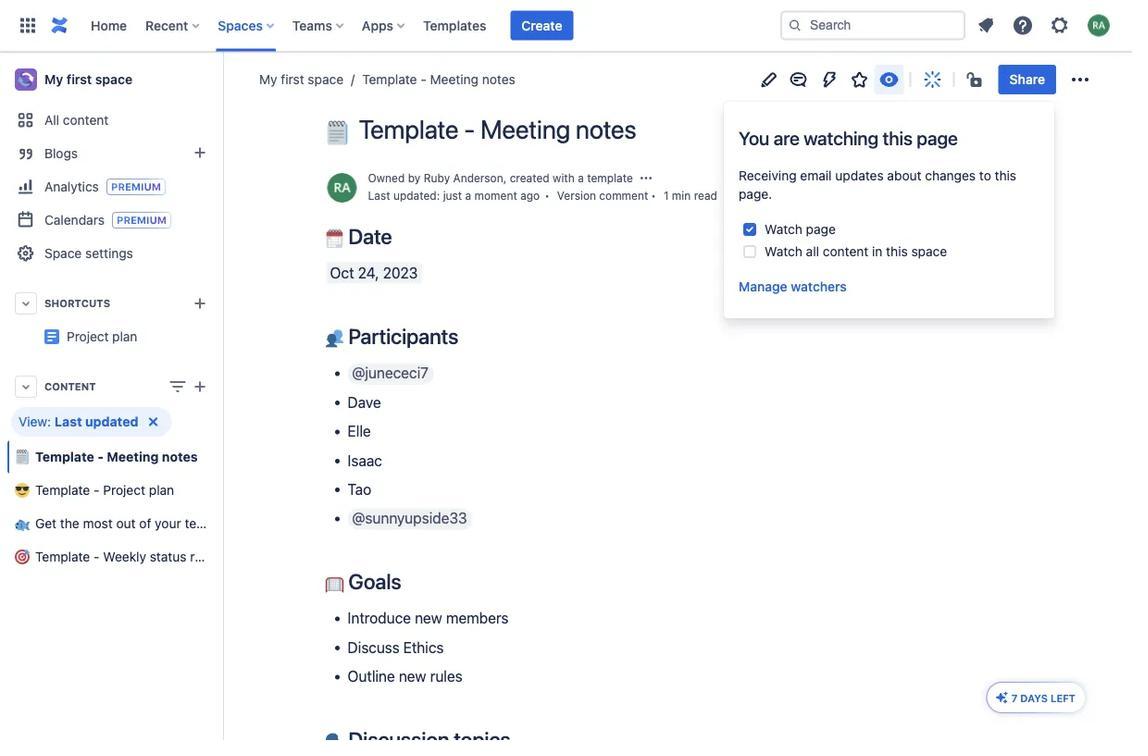 Task type: locate. For each thing, give the bounding box(es) containing it.
2 vertical spatial notes
[[162, 449, 198, 465]]

space inside watch page watch all content in this space
[[911, 244, 947, 259]]

content left in
[[823, 244, 869, 259]]

isaac
[[348, 452, 382, 469]]

:notepad_spiral: image up :sunglasses: image
[[15, 450, 30, 465]]

meeting up created
[[481, 114, 570, 144]]

2 my first space from the left
[[259, 72, 344, 87]]

1 horizontal spatial first
[[281, 72, 304, 87]]

new for outline
[[399, 668, 426, 686]]

updated:
[[393, 189, 440, 202]]

2 vertical spatial template - meeting notes
[[35, 449, 198, 465]]

1 horizontal spatial :notepad_spiral: image
[[325, 121, 349, 145]]

apps button
[[356, 11, 412, 40]]

0 vertical spatial copy image
[[390, 225, 412, 247]]

this inside the "receiving email updates about changes to this page."
[[995, 168, 1017, 183]]

this for receiving email updates about changes to this page.
[[995, 168, 1017, 183]]

copy image for participants
[[457, 325, 479, 347]]

updated
[[85, 414, 138, 430]]

dave
[[348, 393, 381, 411]]

1 vertical spatial notes
[[576, 114, 636, 144]]

1 vertical spatial :notepad_spiral: image
[[15, 450, 30, 465]]

my first space link
[[7, 61, 215, 98], [259, 70, 344, 89]]

1 horizontal spatial meeting
[[430, 72, 479, 87]]

calendars link
[[7, 204, 215, 237]]

:notepad_spiral: image
[[325, 121, 349, 145], [15, 450, 30, 465]]

1 my first space from the left
[[44, 72, 132, 87]]

no restrictions image
[[965, 69, 988, 91]]

page up changes
[[917, 127, 958, 149]]

1 horizontal spatial template - meeting notes link
[[344, 70, 515, 89]]

0 horizontal spatial notes
[[162, 449, 198, 465]]

teams button
[[287, 11, 351, 40]]

:notepad_spiral: image up the ruby anderson icon
[[325, 121, 349, 145]]

automation menu button icon image
[[819, 69, 841, 91]]

1 horizontal spatial last
[[368, 189, 390, 202]]

copy image
[[390, 225, 412, 247], [457, 325, 479, 347], [509, 729, 531, 742]]

1 vertical spatial template - meeting notes
[[359, 114, 636, 144]]

- up 'most'
[[94, 483, 100, 498]]

my
[[44, 72, 63, 87], [259, 72, 277, 87]]

premium image inside the 'calendars' link
[[112, 212, 171, 229]]

analytics up calendars
[[44, 179, 99, 194]]

new up the ethics on the left bottom
[[415, 610, 442, 627]]

1 horizontal spatial project plan
[[215, 322, 286, 337]]

space up all content link
[[95, 72, 132, 87]]

notification icon image
[[975, 14, 997, 37]]

1 horizontal spatial content
[[823, 244, 869, 259]]

this
[[883, 127, 913, 149], [995, 168, 1017, 183], [886, 244, 908, 259]]

0 vertical spatial premium image
[[106, 179, 166, 195]]

my first space
[[44, 72, 132, 87], [259, 72, 344, 87]]

1 vertical spatial page
[[806, 222, 836, 237]]

2 my from the left
[[259, 72, 277, 87]]

new for introduce
[[415, 610, 442, 627]]

shortcuts
[[44, 298, 110, 310]]

0 horizontal spatial project plan
[[67, 329, 137, 344]]

just
[[443, 189, 462, 202]]

0 horizontal spatial template - meeting notes link
[[7, 441, 215, 474]]

meeting up the template - project plan link
[[107, 449, 159, 465]]

template down view: last updated
[[35, 449, 94, 465]]

1 horizontal spatial my
[[259, 72, 277, 87]]

my first space link up all content link
[[7, 61, 215, 98]]

space element
[[0, 52, 286, 742]]

analytics down receiving
[[756, 189, 804, 202]]

1 horizontal spatial page
[[917, 127, 958, 149]]

last updated: just a moment ago
[[368, 189, 540, 202]]

content right all
[[63, 112, 109, 128]]

content inside space element
[[63, 112, 109, 128]]

0 vertical spatial last
[[368, 189, 390, 202]]

last right "view:"
[[55, 414, 82, 430]]

2 first from the left
[[281, 72, 304, 87]]

oct
[[330, 264, 354, 282]]

all content link
[[7, 104, 215, 137]]

1 vertical spatial last
[[55, 414, 82, 430]]

0 horizontal spatial my
[[44, 72, 63, 87]]

space right the team
[[218, 516, 254, 531]]

:calendar_spiral: image
[[325, 230, 344, 248], [325, 230, 344, 248]]

spaces button
[[212, 11, 281, 40]]

,
[[503, 172, 507, 185]]

owned by ruby anderson , created with a template
[[368, 172, 633, 185]]

1 vertical spatial premium image
[[112, 212, 171, 229]]

space right in
[[911, 244, 947, 259]]

- up template - project plan
[[97, 449, 104, 465]]

0 vertical spatial meeting
[[430, 72, 479, 87]]

notes down clear view icon
[[162, 449, 198, 465]]

changes
[[925, 168, 976, 183]]

1 horizontal spatial notes
[[482, 72, 515, 87]]

search image
[[788, 18, 803, 33]]

last down "owned" on the left top of page
[[368, 189, 390, 202]]

banner
[[0, 0, 1132, 52]]

my right collapse sidebar icon
[[259, 72, 277, 87]]

template - meeting notes
[[362, 72, 515, 87], [359, 114, 636, 144], [35, 449, 198, 465]]

page up all
[[806, 222, 836, 237]]

:busts_in_silhouette: image
[[325, 330, 344, 348], [325, 330, 344, 348]]

1 vertical spatial watch
[[765, 244, 803, 259]]

ruby anderson link
[[424, 172, 503, 185]]

:dart: image
[[15, 550, 30, 565], [15, 550, 30, 565]]

:fish: image
[[15, 517, 30, 531], [15, 517, 30, 531]]

last
[[368, 189, 390, 202], [55, 414, 82, 430]]

project plan link
[[7, 320, 286, 354], [67, 329, 137, 344]]

1 vertical spatial new
[[399, 668, 426, 686]]

version
[[557, 189, 596, 202]]

0 horizontal spatial page
[[806, 222, 836, 237]]

star image
[[849, 69, 871, 91]]

:goal: image
[[325, 575, 344, 594], [325, 575, 344, 594]]

0 horizontal spatial :notepad_spiral: image
[[15, 450, 30, 465]]

24,
[[358, 264, 379, 282]]

global element
[[11, 0, 777, 51]]

2 horizontal spatial notes
[[576, 114, 636, 144]]

template for template - weekly status report link
[[35, 549, 90, 565]]

0 horizontal spatial meeting
[[107, 449, 159, 465]]

0 horizontal spatial a
[[465, 189, 471, 202]]

0 horizontal spatial content
[[63, 112, 109, 128]]

space
[[44, 246, 82, 261]]

my first space link down the teams
[[259, 70, 344, 89]]

read
[[694, 189, 717, 202]]

:notepad_spiral: image up the ruby anderson icon
[[325, 121, 349, 145]]

watch left all
[[765, 244, 803, 259]]

comment
[[599, 189, 648, 202]]

0 horizontal spatial copy image
[[390, 225, 412, 247]]

shortcuts button
[[7, 287, 215, 320]]

0 vertical spatial a
[[578, 172, 584, 185]]

0 horizontal spatial :notepad_spiral: image
[[15, 450, 30, 465]]

1 horizontal spatial :notepad_spiral: image
[[325, 121, 349, 145]]

1 vertical spatial :notepad_spiral: image
[[15, 450, 30, 465]]

0 vertical spatial notes
[[482, 72, 515, 87]]

2 horizontal spatial meeting
[[481, 114, 570, 144]]

apps
[[362, 18, 394, 33]]

this inside watch page watch all content in this space
[[886, 244, 908, 259]]

2 vertical spatial copy image
[[509, 729, 531, 742]]

first
[[67, 72, 92, 87], [281, 72, 304, 87]]

0 horizontal spatial analytics
[[44, 179, 99, 194]]

last inside space element
[[55, 414, 82, 430]]

plan for project plan link underneath shortcuts dropdown button
[[112, 329, 137, 344]]

content
[[63, 112, 109, 128], [823, 244, 869, 259]]

0 vertical spatial page
[[917, 127, 958, 149]]

- down global element
[[421, 72, 427, 87]]

:sunglasses: image
[[15, 483, 30, 498]]

create a page image
[[189, 376, 211, 398]]

premium image
[[106, 179, 166, 195], [112, 212, 171, 229]]

-
[[421, 72, 427, 87], [464, 114, 475, 144], [97, 449, 104, 465], [94, 483, 100, 498], [94, 549, 100, 565]]

blogs
[[44, 146, 78, 161]]

:notepad_spiral: image up :sunglasses: image
[[15, 450, 30, 465]]

get
[[35, 516, 57, 531]]

first down the teams
[[281, 72, 304, 87]]

view: last updated
[[19, 414, 138, 430]]

template - meeting notes up the template - project plan link
[[35, 449, 198, 465]]

quick summary image
[[922, 69, 944, 91]]

share button
[[999, 65, 1056, 94]]

create a blog image
[[189, 142, 211, 164]]

watch
[[765, 222, 803, 237], [765, 244, 803, 259]]

you
[[739, 127, 769, 149]]

template - project plan image
[[44, 330, 59, 344]]

confluence image
[[48, 14, 70, 37], [48, 14, 70, 37]]

- inside the template - project plan link
[[94, 483, 100, 498]]

ruby anderson image
[[327, 173, 357, 203]]

spaces
[[218, 18, 263, 33]]

plan for project plan link above change view image
[[261, 322, 286, 337]]

analytics inside analytics link
[[44, 179, 99, 194]]

all
[[44, 112, 59, 128]]

watching
[[804, 127, 879, 149]]

- left 'weekly'
[[94, 549, 100, 565]]

0 vertical spatial content
[[63, 112, 109, 128]]

notes down create link
[[482, 72, 515, 87]]

my first space inside space element
[[44, 72, 132, 87]]

template - project plan
[[35, 483, 174, 498]]

a right just
[[465, 189, 471, 202]]

banner containing home
[[0, 0, 1132, 52]]

:speaking_head: image
[[325, 733, 344, 742], [325, 733, 344, 742]]

1 horizontal spatial analytics
[[756, 189, 804, 202]]

templates link
[[418, 11, 492, 40]]

collapse sidebar image
[[202, 61, 243, 98]]

template - meeting notes link down 'templates' link
[[344, 70, 515, 89]]

days
[[1020, 692, 1048, 705]]

template - meeting notes up owned by ruby anderson , created with a template
[[359, 114, 636, 144]]

template for the template - project plan link
[[35, 483, 90, 498]]

1 first from the left
[[67, 72, 92, 87]]

1 horizontal spatial my first space
[[259, 72, 344, 87]]

page inside watch page watch all content in this space
[[806, 222, 836, 237]]

to
[[979, 168, 991, 183]]

analytics
[[44, 179, 99, 194], [756, 189, 804, 202]]

meeting inside space element
[[107, 449, 159, 465]]

template for bottommost template - meeting notes link
[[35, 449, 94, 465]]

clear view image
[[142, 411, 164, 433]]

1 vertical spatial copy image
[[457, 325, 479, 347]]

new down the ethics on the left bottom
[[399, 668, 426, 686]]

0 vertical spatial :notepad_spiral: image
[[325, 121, 349, 145]]

premium image down the blogs 'link'
[[106, 179, 166, 195]]

template up the at the bottom left of the page
[[35, 483, 90, 498]]

- inside template - weekly status report link
[[94, 549, 100, 565]]

premium image inside analytics link
[[106, 179, 166, 195]]

1 vertical spatial this
[[995, 168, 1017, 183]]

view:
[[19, 414, 51, 430]]

your
[[155, 516, 181, 531]]

recent
[[145, 18, 188, 33]]

1 horizontal spatial a
[[578, 172, 584, 185]]

blogs link
[[7, 137, 215, 170]]

2 horizontal spatial copy image
[[509, 729, 531, 742]]

1 my from the left
[[44, 72, 63, 87]]

my up all
[[44, 72, 63, 87]]

0 vertical spatial this
[[883, 127, 913, 149]]

ethics
[[403, 639, 444, 656]]

0 vertical spatial watch
[[765, 222, 803, 237]]

7
[[1012, 692, 1018, 705]]

watch down analytics button
[[765, 222, 803, 237]]

copy image
[[400, 570, 422, 593]]

0 horizontal spatial last
[[55, 414, 82, 430]]

this right to
[[995, 168, 1017, 183]]

out
[[116, 516, 136, 531]]

template down the at the bottom left of the page
[[35, 549, 90, 565]]

manage watchers
[[739, 279, 847, 294]]

1 watch from the top
[[765, 222, 803, 237]]

manage watchers button
[[739, 278, 847, 296]]

1 vertical spatial content
[[823, 244, 869, 259]]

my first space up all content
[[44, 72, 132, 87]]

premium image up space settings link
[[112, 212, 171, 229]]

0 horizontal spatial first
[[67, 72, 92, 87]]

a right 'with' in the top of the page
[[578, 172, 584, 185]]

template - meeting notes link up template - project plan
[[7, 441, 215, 474]]

2 vertical spatial this
[[886, 244, 908, 259]]

0 horizontal spatial plan
[[112, 329, 137, 344]]

template - meeting notes down 'templates' link
[[362, 72, 515, 87]]

project
[[215, 322, 257, 337], [67, 329, 109, 344], [103, 483, 145, 498]]

premium icon image
[[995, 691, 1010, 705]]

of
[[139, 516, 151, 531]]

new
[[415, 610, 442, 627], [399, 668, 426, 686]]

content button
[[7, 370, 215, 404]]

all content
[[44, 112, 109, 128]]

with
[[553, 172, 575, 185]]

meeting down 'templates' link
[[430, 72, 479, 87]]

project plan
[[215, 322, 286, 337], [67, 329, 137, 344]]

this right in
[[886, 244, 908, 259]]

template
[[587, 172, 633, 185]]

meeting
[[430, 72, 479, 87], [481, 114, 570, 144], [107, 449, 159, 465]]

:notepad_spiral: image
[[325, 121, 349, 145], [15, 450, 30, 465]]

1 horizontal spatial copy image
[[457, 325, 479, 347]]

notes up template
[[576, 114, 636, 144]]

first up all content
[[67, 72, 92, 87]]

this up about
[[883, 127, 913, 149]]

space settings link
[[7, 237, 215, 270]]

project for project plan link underneath shortcuts dropdown button
[[67, 329, 109, 344]]

@sunnyupside33
[[352, 510, 467, 527]]

project plan for project plan link above change view image
[[215, 322, 286, 337]]

2 vertical spatial meeting
[[107, 449, 159, 465]]

0 vertical spatial new
[[415, 610, 442, 627]]

this for watch page watch all content in this space
[[886, 244, 908, 259]]

analytics link
[[7, 170, 215, 204]]

0 horizontal spatial my first space
[[44, 72, 132, 87]]

my first space down the teams
[[259, 72, 344, 87]]

2 horizontal spatial plan
[[261, 322, 286, 337]]

report
[[190, 549, 227, 565]]

just a moment ago link
[[443, 189, 540, 202]]



Task type: vqa. For each thing, say whether or not it's contained in the screenshot.
the bottom Worked
no



Task type: describe. For each thing, give the bounding box(es) containing it.
content inside watch page watch all content in this space
[[823, 244, 869, 259]]

template up by
[[359, 114, 458, 144]]

appswitcher icon image
[[17, 14, 39, 37]]

get the most out of your team space
[[35, 516, 254, 531]]

version comment
[[557, 189, 648, 202]]

participants
[[344, 324, 458, 349]]

template - meeting notes inside space element
[[35, 449, 198, 465]]

- for the template - project plan link
[[94, 483, 100, 498]]

:notepad_spiral: image inside template - meeting notes link
[[15, 450, 30, 465]]

ago
[[520, 189, 540, 202]]

you are watching this page
[[739, 127, 958, 149]]

project plan for project plan link underneath shortcuts dropdown button
[[67, 329, 137, 344]]

all
[[806, 244, 819, 259]]

analytics button
[[737, 188, 804, 206]]

settings icon image
[[1049, 14, 1071, 37]]

more actions image
[[1069, 69, 1091, 91]]

notes inside space element
[[162, 449, 198, 465]]

space inside get the most out of your team space link
[[218, 516, 254, 531]]

1 vertical spatial a
[[465, 189, 471, 202]]

manage
[[739, 279, 787, 294]]

1 horizontal spatial plan
[[149, 483, 174, 498]]

:sunglasses: image
[[15, 483, 30, 498]]

project plan link up change view image
[[7, 320, 286, 354]]

ruby
[[424, 172, 450, 185]]

min
[[672, 189, 691, 202]]

- for bottommost template - meeting notes link
[[97, 449, 104, 465]]

date
[[344, 224, 392, 249]]

project plan link down shortcuts dropdown button
[[67, 329, 137, 344]]

1 vertical spatial meeting
[[481, 114, 570, 144]]

template - weekly status report
[[35, 549, 227, 565]]

moment
[[475, 189, 517, 202]]

7 days left button
[[988, 683, 1085, 713]]

get the most out of your team space link
[[7, 507, 254, 541]]

content
[[44, 381, 96, 393]]

elle
[[348, 422, 371, 440]]

1 vertical spatial template - meeting notes link
[[7, 441, 215, 474]]

create link
[[510, 11, 574, 40]]

are
[[774, 127, 800, 149]]

members
[[446, 610, 509, 627]]

2023
[[383, 264, 418, 282]]

discuss ethics
[[348, 639, 444, 656]]

about
[[887, 168, 922, 183]]

premium image for calendars
[[112, 212, 171, 229]]

project for project plan link above change view image
[[215, 322, 257, 337]]

edit this page image
[[758, 69, 780, 91]]

template - project plan link
[[7, 474, 215, 507]]

change view image
[[167, 376, 189, 398]]

your profile and preferences image
[[1088, 14, 1110, 37]]

updates
[[835, 168, 884, 183]]

home
[[91, 18, 127, 33]]

my inside space element
[[44, 72, 63, 87]]

0 horizontal spatial my first space link
[[7, 61, 215, 98]]

anderson
[[453, 172, 503, 185]]

templates
[[423, 18, 486, 33]]

most
[[83, 516, 113, 531]]

1 min read
[[664, 189, 717, 202]]

first inside space element
[[67, 72, 92, 87]]

home link
[[85, 11, 132, 40]]

in
[[872, 244, 883, 259]]

0 vertical spatial template - meeting notes link
[[344, 70, 515, 89]]

0 vertical spatial template - meeting notes
[[362, 72, 515, 87]]

manage page ownership image
[[639, 171, 653, 185]]

outline
[[348, 668, 395, 686]]

team
[[185, 516, 215, 531]]

analytics inside analytics button
[[756, 189, 804, 202]]

receiving
[[739, 168, 797, 183]]

stop watching image
[[878, 69, 900, 91]]

calendars
[[44, 212, 105, 227]]

help icon image
[[1012, 14, 1034, 37]]

with a template button
[[553, 170, 633, 186]]

space settings
[[44, 246, 133, 261]]

watch page watch all content in this space
[[765, 222, 947, 259]]

@junececi7 button
[[348, 363, 434, 385]]

template down global element
[[362, 72, 417, 87]]

outline new rules
[[348, 668, 463, 686]]

7 days left
[[1012, 692, 1076, 705]]

goals
[[344, 570, 401, 595]]

share
[[1010, 72, 1045, 87]]

1
[[664, 189, 669, 202]]

watchers
[[791, 279, 847, 294]]

introduce
[[348, 610, 411, 627]]

@sunnyupside33 button
[[348, 509, 473, 530]]

2 watch from the top
[[765, 244, 803, 259]]

1 horizontal spatial my first space link
[[259, 70, 344, 89]]

:notepad_spiral: image inside template - meeting notes link
[[15, 450, 30, 465]]

Search field
[[780, 11, 966, 40]]

page.
[[739, 187, 772, 202]]

left
[[1051, 692, 1076, 705]]

created
[[510, 172, 550, 185]]

recent button
[[140, 11, 207, 40]]

owned
[[368, 172, 405, 185]]

status
[[150, 549, 187, 565]]

- up ruby anderson link
[[464, 114, 475, 144]]

premium image for analytics
[[106, 179, 166, 195]]

copy image for date
[[390, 225, 412, 247]]

teams
[[292, 18, 332, 33]]

by
[[408, 172, 421, 185]]

email
[[800, 168, 832, 183]]

discuss
[[348, 639, 400, 656]]

create
[[522, 18, 562, 33]]

add shortcut image
[[189, 293, 211, 315]]

- for template - weekly status report link
[[94, 549, 100, 565]]

the
[[60, 516, 79, 531]]

@junececi7
[[352, 364, 428, 382]]

weekly
[[103, 549, 146, 565]]

0 vertical spatial :notepad_spiral: image
[[325, 121, 349, 145]]

space down teams dropdown button
[[308, 72, 344, 87]]

settings
[[85, 246, 133, 261]]



